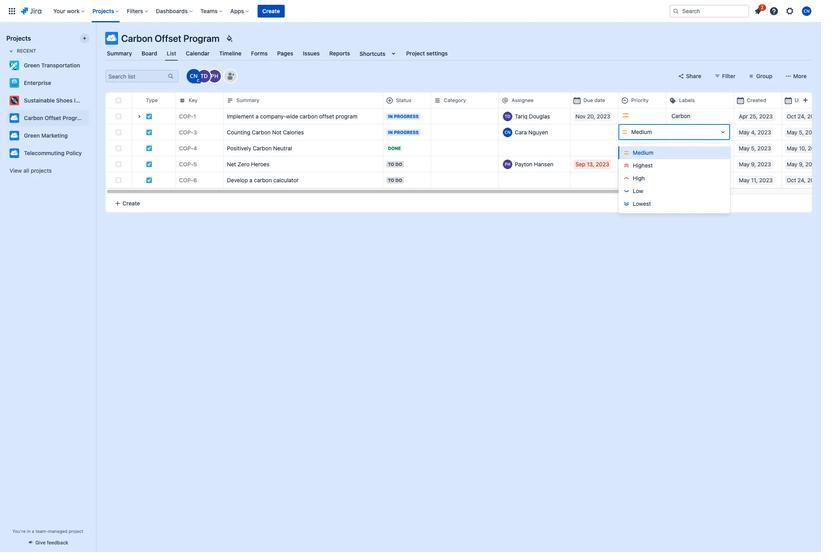 Task type: locate. For each thing, give the bounding box(es) containing it.
1 horizontal spatial a
[[250, 177, 253, 183]]

you're in a team-managed project
[[12, 529, 83, 534]]

lowest
[[633, 200, 652, 207]]

summary
[[107, 50, 132, 57], [237, 97, 260, 103]]

develop
[[227, 177, 248, 183]]

add to starred image
[[87, 113, 97, 123], [87, 148, 97, 158]]

0 vertical spatial progress
[[394, 114, 419, 119]]

high image
[[624, 175, 630, 182]]

1 add to starred image from the top
[[87, 113, 97, 123]]

policy
[[66, 150, 82, 156]]

progress down status
[[394, 114, 419, 119]]

add to starred image down initiative
[[87, 113, 97, 123]]

create button inside the primary element
[[258, 5, 285, 17]]

2 do from the top
[[396, 177, 403, 183]]

apps
[[231, 7, 244, 14]]

open image
[[135, 112, 144, 121], [719, 127, 728, 137]]

2 to do from the top
[[388, 177, 403, 183]]

2 task image from the top
[[146, 145, 152, 151]]

None text field
[[622, 128, 624, 136]]

cara
[[515, 129, 527, 136]]

0 vertical spatial medium image
[[622, 129, 629, 135]]

0 vertical spatial carbon
[[300, 113, 318, 120]]

implement
[[227, 113, 254, 120]]

lowest image
[[624, 201, 630, 207]]

1 vertical spatial do
[[396, 177, 403, 183]]

notifications image
[[754, 6, 764, 16]]

2 green from the top
[[24, 132, 40, 139]]

1 vertical spatial to
[[388, 177, 395, 183]]

3 row from the top
[[106, 124, 822, 140]]

1 vertical spatial to do
[[388, 177, 403, 183]]

dashboards button
[[154, 5, 196, 17]]

sustainable
[[24, 97, 55, 104]]

4 add to starred image from the top
[[87, 131, 97, 140]]

add to starred image for marketing
[[87, 131, 97, 140]]

jira image
[[21, 6, 41, 16], [21, 6, 41, 16]]

enterprise link
[[6, 75, 86, 91]]

0 horizontal spatial carbon offset program
[[24, 115, 85, 121]]

0 horizontal spatial offset
[[45, 115, 61, 121]]

table
[[106, 92, 822, 194]]

carbon offset program link
[[6, 110, 86, 126]]

high
[[633, 175, 645, 182]]

payton hansen
[[515, 161, 554, 167]]

offset up list
[[155, 33, 182, 44]]

project
[[407, 50, 425, 57]]

5 cop- from the top
[[179, 177, 194, 183]]

1 to from the top
[[388, 161, 395, 167]]

task image
[[146, 113, 152, 120], [146, 145, 152, 151], [146, 161, 152, 167], [146, 177, 152, 183]]

green down recent
[[24, 62, 40, 69]]

create inside the primary element
[[263, 7, 280, 14]]

green up telecommuting
[[24, 132, 40, 139]]

carbon right the wide
[[300, 113, 318, 120]]

4 row from the top
[[106, 140, 822, 156]]

1 vertical spatial green
[[24, 132, 40, 139]]

to do for develop a carbon calculator
[[388, 177, 403, 183]]

0 vertical spatial add to starred image
[[87, 113, 97, 123]]

0 vertical spatial a
[[256, 113, 259, 120]]

search image
[[673, 8, 680, 14]]

tab list
[[101, 46, 817, 61]]

board link
[[140, 46, 159, 61]]

in progress
[[388, 114, 419, 119], [388, 130, 419, 135]]

low
[[633, 188, 644, 194]]

Search field
[[670, 5, 750, 17]]

progress up done
[[394, 130, 419, 135]]

program
[[336, 113, 358, 120]]

sustainable shoes initiative
[[24, 97, 96, 104]]

do for develop a carbon calculator
[[396, 177, 403, 183]]

carbon offset program
[[121, 33, 220, 44], [24, 115, 85, 121]]

carbon down heroes
[[254, 177, 272, 183]]

0 vertical spatial create
[[263, 7, 280, 14]]

offset down sustainable shoes initiative link
[[45, 115, 61, 121]]

project
[[69, 529, 83, 534]]

to for develop a carbon calculator
[[388, 177, 395, 183]]

cop- down cop-5 link on the top of the page
[[179, 177, 194, 183]]

0 horizontal spatial open image
[[135, 112, 144, 121]]

0 horizontal spatial create
[[123, 200, 140, 207]]

cop-3
[[179, 129, 197, 136]]

a right develop
[[250, 177, 253, 183]]

offset inside "carbon offset program" link
[[45, 115, 61, 121]]

1 vertical spatial carbon offset program
[[24, 115, 85, 121]]

2 row from the top
[[106, 108, 822, 125]]

1 vertical spatial a
[[250, 177, 253, 183]]

shoes
[[56, 97, 73, 104]]

0 horizontal spatial carbon
[[254, 177, 272, 183]]

your work
[[53, 7, 80, 14]]

settings
[[427, 50, 448, 57]]

a right in at the bottom of the page
[[32, 529, 34, 534]]

in progress up done
[[388, 130, 419, 135]]

cop-6
[[179, 177, 197, 183]]

highest
[[633, 162, 653, 169]]

counting
[[227, 129, 251, 136]]

team-
[[36, 529, 48, 534]]

3
[[194, 129, 197, 136]]

a
[[256, 113, 259, 120], [250, 177, 253, 183], [32, 529, 34, 534]]

0 vertical spatial to do
[[388, 161, 403, 167]]

medium image
[[622, 129, 629, 135], [624, 150, 630, 156]]

1 vertical spatial progress
[[394, 130, 419, 135]]

0 horizontal spatial summary
[[107, 50, 132, 57]]

cop- down cop-4 link at the top of page
[[179, 161, 194, 167]]

medium down priority
[[632, 129, 652, 135]]

in for counting carbon not calories
[[388, 130, 393, 135]]

1 row from the top
[[106, 92, 822, 109]]

row containing cop-6
[[106, 172, 822, 188]]

2 add to starred image from the top
[[87, 148, 97, 158]]

3 task image from the top
[[146, 161, 152, 167]]

primary element
[[5, 0, 670, 22]]

0 vertical spatial in progress
[[388, 114, 419, 119]]

add to starred image
[[87, 61, 97, 70], [87, 78, 97, 88], [87, 96, 97, 105], [87, 131, 97, 140]]

1 vertical spatial in progress
[[388, 130, 419, 135]]

medium up highest
[[633, 149, 654, 156]]

3 cop- from the top
[[179, 145, 194, 151]]

low image
[[624, 188, 630, 194]]

key
[[189, 97, 198, 103]]

feedback
[[47, 540, 68, 546]]

1 progress from the top
[[394, 114, 419, 119]]

green inside 'green transportation' link
[[24, 62, 40, 69]]

table containing carbon
[[106, 92, 822, 194]]

project settings
[[407, 50, 448, 57]]

1 in progress from the top
[[388, 114, 419, 119]]

positively carbon neutral
[[227, 145, 292, 151]]

1 add to starred image from the top
[[87, 61, 97, 70]]

projects right work
[[92, 7, 114, 14]]

initiative
[[74, 97, 96, 104]]

to for net zero heroes
[[388, 161, 395, 167]]

1 horizontal spatial create
[[263, 7, 280, 14]]

cop- up cop-3
[[179, 113, 194, 120]]

priority
[[632, 97, 649, 103]]

add to starred image down sidebar navigation image
[[87, 61, 97, 70]]

add to starred image right policy
[[87, 148, 97, 158]]

program
[[184, 33, 220, 44], [63, 115, 85, 121]]

2 cop- from the top
[[179, 129, 194, 136]]

positively
[[227, 145, 252, 151]]

carbon offset program up list
[[121, 33, 220, 44]]

0 vertical spatial medium
[[632, 129, 652, 135]]

carbon offset program up "marketing"
[[24, 115, 85, 121]]

settings image
[[786, 6, 795, 16]]

2 in from the top
[[388, 130, 393, 135]]

dashboards
[[156, 7, 188, 14]]

program up calendar
[[184, 33, 220, 44]]

1 vertical spatial summary
[[237, 97, 260, 103]]

to do
[[388, 161, 403, 167], [388, 177, 403, 183]]

program down shoes
[[63, 115, 85, 121]]

sidebar navigation image
[[87, 32, 105, 48]]

0 vertical spatial green
[[24, 62, 40, 69]]

0 vertical spatial create button
[[258, 5, 285, 17]]

help image
[[770, 6, 780, 16]]

1 cop- from the top
[[179, 113, 194, 120]]

cop-
[[179, 113, 194, 120], [179, 129, 194, 136], [179, 145, 194, 151], [179, 161, 194, 167], [179, 177, 194, 183]]

cara nguyen image
[[188, 70, 200, 83]]

2 progress from the top
[[394, 130, 419, 135]]

carbon up board
[[121, 33, 153, 44]]

0 vertical spatial projects
[[92, 7, 114, 14]]

2 in progress from the top
[[388, 130, 419, 135]]

highest image
[[624, 162, 630, 169]]

3 add to starred image from the top
[[87, 96, 97, 105]]

1 do from the top
[[396, 161, 403, 167]]

1 horizontal spatial offset
[[155, 33, 182, 44]]

issues link
[[302, 46, 322, 61]]

2 to from the top
[[388, 177, 395, 183]]

1 to do from the top
[[388, 161, 403, 167]]

1 vertical spatial carbon
[[254, 177, 272, 183]]

1 horizontal spatial projects
[[92, 7, 114, 14]]

1 horizontal spatial program
[[184, 33, 220, 44]]

1 vertical spatial program
[[63, 115, 85, 121]]

carbon up heroes
[[253, 145, 272, 151]]

a left the 'company-'
[[256, 113, 259, 120]]

carbon
[[121, 33, 153, 44], [672, 112, 691, 119], [24, 115, 43, 121], [252, 129, 271, 136], [253, 145, 272, 151]]

category
[[444, 97, 466, 103]]

summary up implement
[[237, 97, 260, 103]]

add to starred image down initiative
[[87, 131, 97, 140]]

0 vertical spatial to
[[388, 161, 395, 167]]

green for green transportation
[[24, 62, 40, 69]]

1 vertical spatial offset
[[45, 115, 61, 121]]

more
[[794, 73, 807, 79]]

shortcuts
[[360, 50, 386, 57]]

add to starred image for telecommuting policy
[[87, 148, 97, 158]]

telecommuting policy
[[24, 150, 82, 156]]

0 vertical spatial in
[[388, 114, 393, 119]]

Search list text field
[[106, 71, 167, 82]]

cell
[[132, 109, 176, 124]]

shortcuts button
[[358, 46, 400, 61]]

set background color image
[[225, 34, 234, 43]]

develop a carbon calculator
[[227, 177, 299, 183]]

nguyen
[[529, 129, 549, 136]]

6 row from the top
[[106, 172, 822, 188]]

cop- down cop-3 link
[[179, 145, 194, 151]]

projects up recent
[[6, 35, 31, 42]]

add to starred image right shoes
[[87, 96, 97, 105]]

0 vertical spatial program
[[184, 33, 220, 44]]

2 horizontal spatial a
[[256, 113, 259, 120]]

cop-6 link
[[179, 176, 197, 184]]

5 row from the top
[[106, 156, 822, 172]]

carbon
[[300, 113, 318, 120], [254, 177, 272, 183]]

in
[[388, 114, 393, 119], [388, 130, 393, 135]]

1 vertical spatial medium
[[633, 149, 654, 156]]

add to starred image up initiative
[[87, 78, 97, 88]]

2 add to starred image from the top
[[87, 78, 97, 88]]

green inside green marketing link
[[24, 132, 40, 139]]

a for company-
[[256, 113, 259, 120]]

filter
[[723, 73, 736, 79]]

row containing carbon
[[106, 108, 822, 125]]

cop- down the cop-1 link
[[179, 129, 194, 136]]

1 horizontal spatial carbon offset program
[[121, 33, 220, 44]]

project settings link
[[405, 46, 450, 61]]

timeline
[[219, 50, 242, 57]]

row containing type
[[106, 92, 822, 109]]

carbon down 'sustainable'
[[24, 115, 43, 121]]

1 vertical spatial add to starred image
[[87, 148, 97, 158]]

6
[[194, 177, 197, 183]]

1 vertical spatial open image
[[719, 127, 728, 137]]

1
[[194, 113, 196, 120]]

progress
[[394, 114, 419, 119], [394, 130, 419, 135]]

4 cop- from the top
[[179, 161, 194, 167]]

medium
[[632, 129, 652, 135], [633, 149, 654, 156]]

date
[[595, 97, 606, 103]]

0 vertical spatial open image
[[135, 112, 144, 121]]

0 vertical spatial do
[[396, 161, 403, 167]]

task image for cop-5
[[146, 161, 152, 167]]

1 in from the top
[[388, 114, 393, 119]]

pages link
[[276, 46, 295, 61]]

share
[[687, 73, 702, 79]]

2 vertical spatial a
[[32, 529, 34, 534]]

1 green from the top
[[24, 62, 40, 69]]

banner
[[0, 0, 822, 22]]

calculator
[[274, 177, 299, 183]]

payton
[[515, 161, 533, 167]]

company-
[[260, 113, 286, 120]]

in progress down status
[[388, 114, 419, 119]]

filter button
[[710, 70, 741, 83]]

1 vertical spatial projects
[[6, 35, 31, 42]]

0 vertical spatial offset
[[155, 33, 182, 44]]

progress for implement a company-wide carbon offset program
[[394, 114, 419, 119]]

4 task image from the top
[[146, 177, 152, 183]]

cop- for 3
[[179, 129, 194, 136]]

1 vertical spatial in
[[388, 130, 393, 135]]

task image
[[146, 129, 152, 136]]

green transportation
[[24, 62, 80, 69]]

a for carbon
[[250, 177, 253, 183]]

1 vertical spatial medium image
[[624, 150, 630, 156]]

summary up search list "text box"
[[107, 50, 132, 57]]

row
[[106, 92, 822, 109], [106, 108, 822, 125], [106, 124, 822, 140], [106, 140, 822, 156], [106, 156, 822, 172], [106, 172, 822, 188]]

green marketing link
[[6, 128, 86, 144]]



Task type: describe. For each thing, give the bounding box(es) containing it.
your profile and settings image
[[803, 6, 812, 16]]

timeline link
[[218, 46, 243, 61]]

cop-5
[[179, 161, 197, 167]]

payton hansen image
[[208, 70, 221, 83]]

task image for cop-4
[[146, 145, 152, 151]]

group
[[757, 73, 773, 79]]

do for net zero heroes
[[396, 161, 403, 167]]

issues
[[303, 50, 320, 57]]

work
[[67, 7, 80, 14]]

cop-4 link
[[179, 144, 197, 152]]

1 task image from the top
[[146, 113, 152, 120]]

forms link
[[250, 46, 269, 61]]

teams button
[[198, 5, 226, 17]]

pages
[[277, 50, 294, 57]]

green marketing
[[24, 132, 68, 139]]

carbon down 'labels'
[[672, 112, 691, 119]]

green transportation link
[[6, 57, 86, 73]]

0 vertical spatial carbon offset program
[[121, 33, 220, 44]]

enterprise
[[24, 79, 51, 86]]

apps button
[[228, 5, 252, 17]]

marketing
[[41, 132, 68, 139]]

forms
[[251, 50, 268, 57]]

cop- for 1
[[179, 113, 194, 120]]

0 horizontal spatial a
[[32, 529, 34, 534]]

add people image
[[226, 71, 235, 81]]

cop-1 link
[[179, 112, 196, 120]]

tariq douglas image
[[198, 70, 211, 83]]

view all projects link
[[6, 164, 89, 178]]

managed
[[48, 529, 67, 534]]

cop- for 5
[[179, 161, 194, 167]]

hansen
[[534, 161, 554, 167]]

recent
[[17, 48, 36, 54]]

cop-5 link
[[179, 160, 197, 168]]

all
[[24, 167, 29, 174]]

in progress for implement a company-wide carbon offset program
[[388, 114, 419, 119]]

5
[[194, 161, 197, 167]]

row containing cop-3
[[106, 124, 822, 140]]

net
[[227, 161, 236, 167]]

projects button
[[90, 5, 122, 17]]

appswitcher icon image
[[7, 6, 17, 16]]

in
[[27, 529, 31, 534]]

1 horizontal spatial summary
[[237, 97, 260, 103]]

zero
[[238, 161, 250, 167]]

add to starred image for shoes
[[87, 96, 97, 105]]

0 horizontal spatial projects
[[6, 35, 31, 42]]

1 horizontal spatial open image
[[719, 127, 728, 137]]

updated
[[795, 97, 816, 103]]

4
[[194, 145, 197, 151]]

offset
[[319, 113, 334, 120]]

assignee
[[512, 97, 534, 103]]

cop- for 4
[[179, 145, 194, 151]]

share button
[[674, 70, 707, 83]]

your work button
[[51, 5, 88, 17]]

give feedback
[[35, 540, 68, 546]]

view all projects
[[10, 167, 52, 174]]

sustainable shoes initiative link
[[6, 93, 96, 109]]

done
[[388, 145, 401, 151]]

view
[[10, 167, 22, 174]]

you're
[[12, 529, 26, 534]]

neutral
[[273, 145, 292, 151]]

green for green marketing
[[24, 132, 40, 139]]

counting carbon not calories
[[227, 129, 304, 136]]

summary link
[[105, 46, 134, 61]]

not
[[272, 129, 282, 136]]

telecommuting policy link
[[6, 145, 86, 161]]

filters button
[[125, 5, 151, 17]]

0 vertical spatial summary
[[107, 50, 132, 57]]

2
[[761, 4, 764, 10]]

projects inside popup button
[[92, 7, 114, 14]]

cop-3 link
[[179, 128, 197, 136]]

row containing cop-4
[[106, 140, 822, 156]]

1 vertical spatial create
[[123, 200, 140, 207]]

collapse recent projects image
[[6, 46, 16, 56]]

1 horizontal spatial carbon
[[300, 113, 318, 120]]

progress for counting carbon not calories
[[394, 130, 419, 135]]

add to starred image for transportation
[[87, 61, 97, 70]]

due
[[584, 97, 594, 103]]

implement a company-wide carbon offset program
[[227, 113, 358, 120]]

in for implement a company-wide carbon offset program
[[388, 114, 393, 119]]

calendar link
[[184, 46, 211, 61]]

0 horizontal spatial program
[[63, 115, 85, 121]]

created
[[748, 97, 767, 103]]

cop-4
[[179, 145, 197, 151]]

cara nguyen
[[515, 129, 549, 136]]

in progress for counting carbon not calories
[[388, 130, 419, 135]]

labels
[[680, 97, 696, 103]]

net zero heroes
[[227, 161, 270, 167]]

status
[[396, 97, 412, 103]]

row containing cop-5
[[106, 156, 822, 172]]

task image for cop-6
[[146, 177, 152, 183]]

1 vertical spatial create button
[[106, 194, 813, 212]]

create project image
[[81, 35, 88, 42]]

reports link
[[328, 46, 352, 61]]

tab list containing list
[[101, 46, 817, 61]]

cell inside row
[[132, 109, 176, 124]]

carbon left not at the top
[[252, 129, 271, 136]]

wide
[[286, 113, 298, 120]]

type
[[146, 97, 158, 103]]

board
[[142, 50, 157, 57]]

group button
[[744, 70, 778, 83]]

calories
[[283, 129, 304, 136]]

cop- for 6
[[179, 177, 194, 183]]

douglas
[[529, 113, 550, 120]]

banner containing your work
[[0, 0, 822, 22]]

to do for net zero heroes
[[388, 161, 403, 167]]

tariq douglas
[[515, 113, 550, 120]]

add to starred image for carbon offset program
[[87, 113, 97, 123]]

due date
[[584, 97, 606, 103]]

teams
[[201, 7, 218, 14]]

telecommuting
[[24, 150, 65, 156]]

cop-1
[[179, 113, 196, 120]]



Task type: vqa. For each thing, say whether or not it's contained in the screenshot.
the bottommost the filters
no



